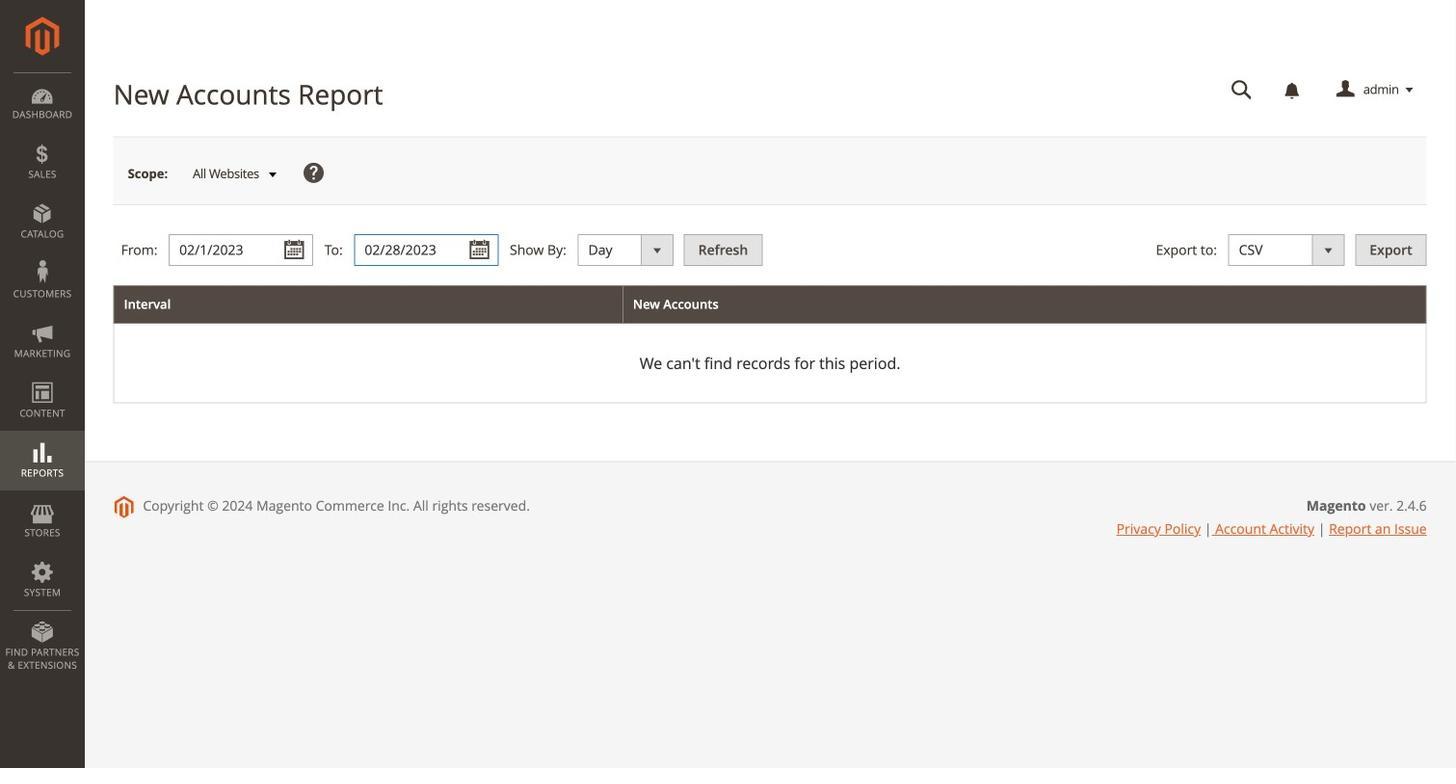 Task type: locate. For each thing, give the bounding box(es) containing it.
None text field
[[1218, 73, 1266, 107], [354, 234, 499, 266], [1218, 73, 1266, 107], [354, 234, 499, 266]]

None text field
[[169, 234, 313, 266]]

menu bar
[[0, 72, 85, 682]]

magento admin panel image
[[26, 16, 59, 56]]



